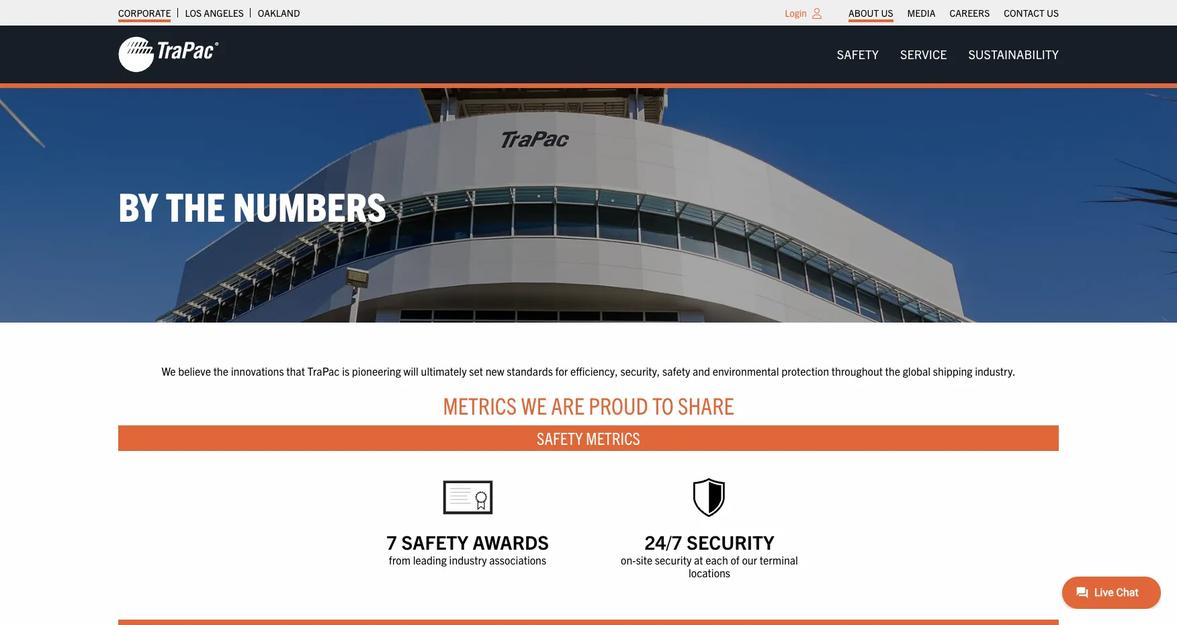 Task type: vqa. For each thing, say whether or not it's contained in the screenshot.
Safety link
yes



Task type: describe. For each thing, give the bounding box(es) containing it.
safety metrics
[[537, 427, 641, 449]]

associations
[[490, 553, 547, 566]]

locations
[[689, 566, 731, 579]]

environmental
[[713, 364, 780, 378]]

corporate image
[[118, 36, 219, 73]]

media link
[[908, 3, 936, 22]]

innovations
[[231, 364, 284, 378]]

sustainability link
[[958, 41, 1070, 68]]

about
[[849, 7, 880, 19]]

safety link
[[827, 41, 890, 68]]

trapac
[[308, 364, 340, 378]]

is
[[342, 364, 350, 378]]

about us
[[849, 7, 894, 19]]

share
[[678, 391, 735, 420]]

new
[[486, 364, 505, 378]]

contact
[[1005, 7, 1045, 19]]

by the numbers
[[118, 181, 387, 230]]

about us link
[[849, 3, 894, 22]]

security,
[[621, 364, 660, 378]]

los
[[185, 7, 202, 19]]

global
[[903, 364, 931, 378]]

we believe the innovations that trapac is pioneering will ultimately set new standards for efficiency, security, safety and environmental protection throughout the global shipping industry.
[[162, 364, 1016, 378]]

awards
[[473, 530, 549, 554]]

to
[[653, 391, 674, 420]]

shipping
[[934, 364, 973, 378]]

by
[[118, 181, 158, 230]]

careers link
[[950, 3, 991, 22]]

us for about us
[[882, 7, 894, 19]]

ultimately
[[421, 364, 467, 378]]

contact us link
[[1005, 3, 1060, 22]]

oakland link
[[258, 3, 300, 22]]

at
[[695, 553, 704, 566]]

safety
[[663, 364, 691, 378]]

the left global
[[886, 364, 901, 378]]

security
[[655, 553, 692, 566]]

protection
[[782, 364, 830, 378]]

contact us
[[1005, 7, 1060, 19]]

login
[[785, 7, 808, 19]]

standards
[[507, 364, 553, 378]]

proud
[[589, 391, 649, 420]]

7
[[387, 530, 397, 554]]



Task type: locate. For each thing, give the bounding box(es) containing it.
are
[[551, 391, 585, 420]]

media
[[908, 7, 936, 19]]

the
[[166, 181, 225, 230], [214, 364, 229, 378], [886, 364, 901, 378]]

us right the contact
[[1048, 7, 1060, 19]]

menu bar down careers link at the top right of page
[[827, 41, 1070, 68]]

24/7
[[645, 530, 683, 554]]

0 vertical spatial metrics
[[443, 391, 517, 420]]

corporate link
[[118, 3, 171, 22]]

safety down are
[[537, 427, 583, 449]]

metrics down set
[[443, 391, 517, 420]]

us right the about
[[882, 7, 894, 19]]

service
[[901, 46, 948, 62]]

menu bar up service
[[842, 3, 1067, 22]]

believe
[[178, 364, 211, 378]]

site
[[636, 553, 653, 566]]

safety
[[838, 46, 879, 62], [537, 427, 583, 449], [402, 530, 469, 554]]

2 vertical spatial safety
[[402, 530, 469, 554]]

industry
[[450, 553, 487, 566]]

1 horizontal spatial metrics
[[586, 427, 641, 449]]

we left are
[[521, 391, 547, 420]]

service link
[[890, 41, 958, 68]]

1 vertical spatial metrics
[[586, 427, 641, 449]]

will
[[404, 364, 419, 378]]

safety for safety
[[838, 46, 879, 62]]

us
[[882, 7, 894, 19], [1048, 7, 1060, 19]]

1 horizontal spatial us
[[1048, 7, 1060, 19]]

safety inside 7 safety awards from leading industry associations
[[402, 530, 469, 554]]

careers
[[950, 7, 991, 19]]

metrics
[[443, 391, 517, 420], [586, 427, 641, 449]]

numbers
[[233, 181, 387, 230]]

terminal
[[760, 553, 799, 566]]

industry.
[[976, 364, 1016, 378]]

24/7 security on-site security at each of our terminal locations
[[621, 530, 799, 579]]

7 safety awards from leading industry associations
[[387, 530, 549, 566]]

0 horizontal spatial we
[[162, 364, 176, 378]]

us inside 'link'
[[1048, 7, 1060, 19]]

corporate
[[118, 7, 171, 19]]

menu bar
[[842, 3, 1067, 22], [827, 41, 1070, 68]]

1 us from the left
[[882, 7, 894, 19]]

0 horizontal spatial metrics
[[443, 391, 517, 420]]

2 us from the left
[[1048, 7, 1060, 19]]

of
[[731, 553, 740, 566]]

that
[[287, 364, 305, 378]]

safety down the about
[[838, 46, 879, 62]]

angeles
[[204, 7, 244, 19]]

light image
[[813, 8, 822, 19]]

for
[[556, 364, 568, 378]]

and
[[693, 364, 711, 378]]

pioneering
[[352, 364, 401, 378]]

0 horizontal spatial safety
[[402, 530, 469, 554]]

0 vertical spatial menu bar
[[842, 3, 1067, 22]]

us for contact us
[[1048, 7, 1060, 19]]

0 vertical spatial safety
[[838, 46, 879, 62]]

security
[[687, 530, 775, 554]]

0 vertical spatial we
[[162, 364, 176, 378]]

menu bar containing about us
[[842, 3, 1067, 22]]

metrics we are proud to share main content
[[105, 363, 1073, 625]]

from
[[389, 553, 411, 566]]

1 vertical spatial safety
[[537, 427, 583, 449]]

safety inside menu bar
[[838, 46, 879, 62]]

oakland
[[258, 7, 300, 19]]

efficiency,
[[571, 364, 618, 378]]

leading
[[413, 553, 447, 566]]

1 horizontal spatial safety
[[537, 427, 583, 449]]

1 vertical spatial we
[[521, 391, 547, 420]]

throughout
[[832, 364, 883, 378]]

1 horizontal spatial we
[[521, 391, 547, 420]]

metrics we are proud to share
[[443, 391, 735, 420]]

we
[[162, 364, 176, 378], [521, 391, 547, 420]]

set
[[469, 364, 483, 378]]

1 vertical spatial menu bar
[[827, 41, 1070, 68]]

the right by
[[166, 181, 225, 230]]

los angeles
[[185, 7, 244, 19]]

0 horizontal spatial us
[[882, 7, 894, 19]]

menu bar containing safety
[[827, 41, 1070, 68]]

our
[[743, 553, 758, 566]]

on-
[[621, 553, 636, 566]]

login link
[[785, 7, 808, 19]]

2 horizontal spatial safety
[[838, 46, 879, 62]]

safety for safety metrics
[[537, 427, 583, 449]]

sustainability
[[969, 46, 1060, 62]]

safety right 7
[[402, 530, 469, 554]]

metrics down proud
[[586, 427, 641, 449]]

we left 'believe'
[[162, 364, 176, 378]]

los angeles link
[[185, 3, 244, 22]]

each
[[706, 553, 729, 566]]

the right 'believe'
[[214, 364, 229, 378]]



